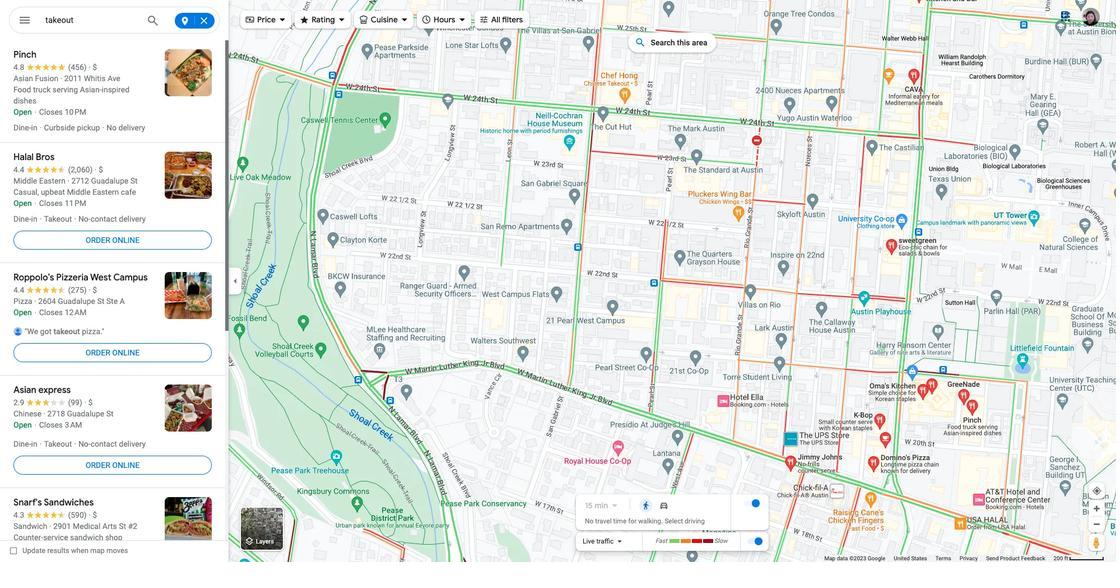 Task type: vqa. For each thing, say whether or not it's contained in the screenshot.
Google Maps ELEMENT
yes



Task type: locate. For each thing, give the bounding box(es) containing it.
privacy button
[[960, 555, 978, 563]]

slow
[[714, 538, 728, 545]]

order for 1st order online link
[[86, 236, 110, 245]]

2 vertical spatial online
[[112, 461, 140, 470]]

1 vertical spatial order online
[[86, 349, 140, 358]]

1 order online from the top
[[86, 236, 140, 245]]

1 vertical spatial order
[[86, 349, 110, 358]]

online for first order online link from the bottom of the results for takeout feed
[[112, 461, 140, 470]]

privacy
[[960, 556, 978, 562]]

search
[[651, 38, 675, 47]]

order online
[[86, 236, 140, 245], [86, 349, 140, 358], [86, 461, 140, 470]]

area
[[692, 38, 708, 47]]

results for takeout feed
[[0, 40, 229, 563]]

terms button
[[936, 555, 951, 563]]

2 vertical spatial order online
[[86, 461, 140, 470]]

zoom out image
[[1093, 521, 1101, 529]]

 all filters
[[479, 13, 523, 25]]

map
[[90, 547, 105, 555]]

2 order online link from the top
[[13, 340, 212, 367]]

ft
[[1065, 556, 1068, 562]]

united states
[[894, 556, 927, 562]]

fast
[[655, 538, 667, 545]]

0 vertical spatial order
[[86, 236, 110, 245]]

filters
[[502, 15, 523, 25]]


[[299, 13, 309, 25]]

2 order from the top
[[86, 349, 110, 358]]

send product feedback button
[[986, 555, 1045, 563]]

states
[[911, 556, 927, 562]]

order online link
[[13, 227, 212, 254], [13, 340, 212, 367], [13, 452, 212, 479]]

3 order online from the top
[[86, 461, 140, 470]]

map
[[825, 556, 836, 562]]

1 vertical spatial online
[[112, 349, 140, 358]]

data
[[837, 556, 848, 562]]

send
[[986, 556, 999, 562]]

update results when map moves
[[22, 547, 128, 555]]

2 vertical spatial order
[[86, 461, 110, 470]]

0 vertical spatial order online
[[86, 236, 140, 245]]

1 order online link from the top
[[13, 227, 212, 254]]

walking.
[[638, 518, 663, 526]]

1 online from the top
[[112, 236, 140, 245]]


[[18, 12, 31, 28]]

online for 1st order online link
[[112, 236, 140, 245]]

 Show traffic  checkbox
[[747, 538, 763, 546]]

200 ft
[[1054, 556, 1068, 562]]

0 vertical spatial online
[[112, 236, 140, 245]]

none field inside takeout 'field'
[[45, 13, 138, 27]]

2 vertical spatial order online link
[[13, 452, 212, 479]]

None radio
[[655, 499, 673, 513]]

footer
[[825, 555, 1054, 563]]

price
[[257, 15, 276, 25]]

all
[[491, 15, 500, 25]]

order
[[86, 236, 110, 245], [86, 349, 110, 358], [86, 461, 110, 470]]

for
[[628, 518, 637, 526]]

 rating
[[299, 13, 335, 25]]

None field
[[45, 13, 138, 27]]

2 order online from the top
[[86, 349, 140, 358]]

map data ©2023 google
[[825, 556, 886, 562]]

no travel time for walking. select driving
[[585, 518, 705, 526]]

3 order online link from the top
[[13, 452, 212, 479]]

update
[[22, 547, 46, 555]]

terms
[[936, 556, 951, 562]]

None radio
[[637, 499, 655, 513]]

15
[[585, 501, 593, 511]]

0 vertical spatial order online link
[[13, 227, 212, 254]]

send product feedback
[[986, 556, 1045, 562]]

footer containing map data ©2023 google
[[825, 555, 1054, 563]]

1 order from the top
[[86, 236, 110, 245]]

turn off travel time tool image
[[752, 500, 760, 508]]

1 vertical spatial order online link
[[13, 340, 212, 367]]

15 min button
[[585, 499, 622, 513]]

footer inside "google maps" element
[[825, 555, 1054, 563]]

walking image
[[642, 502, 651, 511]]

layers
[[256, 539, 274, 546]]

2 online from the top
[[112, 349, 140, 358]]

google
[[868, 556, 886, 562]]

3 order from the top
[[86, 461, 110, 470]]

moves
[[106, 547, 128, 555]]

order for 2nd order online link from the bottom of the results for takeout feed
[[86, 349, 110, 358]]

3 online from the top
[[112, 461, 140, 470]]

 search field
[[9, 7, 220, 36]]

online
[[112, 236, 140, 245], [112, 349, 140, 358], [112, 461, 140, 470]]



Task type: describe. For each thing, give the bounding box(es) containing it.
feedback
[[1021, 556, 1045, 562]]

cuisine button
[[354, 7, 414, 32]]

time
[[613, 518, 627, 526]]

15 min
[[585, 501, 608, 511]]

price button
[[240, 7, 291, 32]]

Turn off travel time tool checkbox
[[743, 500, 760, 508]]

this
[[677, 38, 690, 47]]

zoom in image
[[1093, 505, 1101, 513]]

when
[[71, 547, 88, 555]]

product
[[1000, 556, 1020, 562]]

show street view coverage image
[[1089, 535, 1105, 551]]


[[479, 13, 489, 25]]

traffic
[[597, 538, 614, 546]]

travel
[[595, 518, 612, 526]]

united
[[894, 556, 910, 562]]

search this area
[[651, 38, 708, 47]]

driving image
[[660, 502, 669, 511]]

takeout field
[[9, 7, 220, 34]]

none radio inside "google maps" element
[[655, 499, 673, 513]]

show your location image
[[1092, 486, 1102, 497]]

online for 2nd order online link from the bottom of the results for takeout feed
[[112, 349, 140, 358]]

search this area button
[[628, 33, 716, 53]]

driving
[[685, 518, 705, 526]]

select
[[665, 518, 683, 526]]

google maps element
[[0, 0, 1116, 563]]

live traffic option
[[583, 538, 614, 546]]

min
[[595, 501, 608, 511]]

live traffic
[[583, 538, 614, 546]]

results
[[47, 547, 69, 555]]

rating
[[312, 15, 335, 25]]

 button
[[9, 7, 40, 36]]


[[421, 13, 432, 25]]

united states button
[[894, 555, 927, 563]]

200 ft button
[[1054, 556, 1105, 562]]

order for first order online link from the bottom of the results for takeout feed
[[86, 461, 110, 470]]

200
[[1054, 556, 1063, 562]]

no
[[585, 518, 594, 526]]

collapse side panel image
[[229, 275, 242, 287]]

live
[[583, 538, 595, 546]]

hours
[[434, 15, 455, 25]]

©2023
[[850, 556, 867, 562]]

google account: michele murakami  
(michele.murakami@adept.ai) image
[[1082, 8, 1100, 26]]

cuisine
[[371, 15, 398, 25]]

Update results when map moves checkbox
[[10, 544, 128, 558]]

 hours
[[421, 13, 455, 25]]



